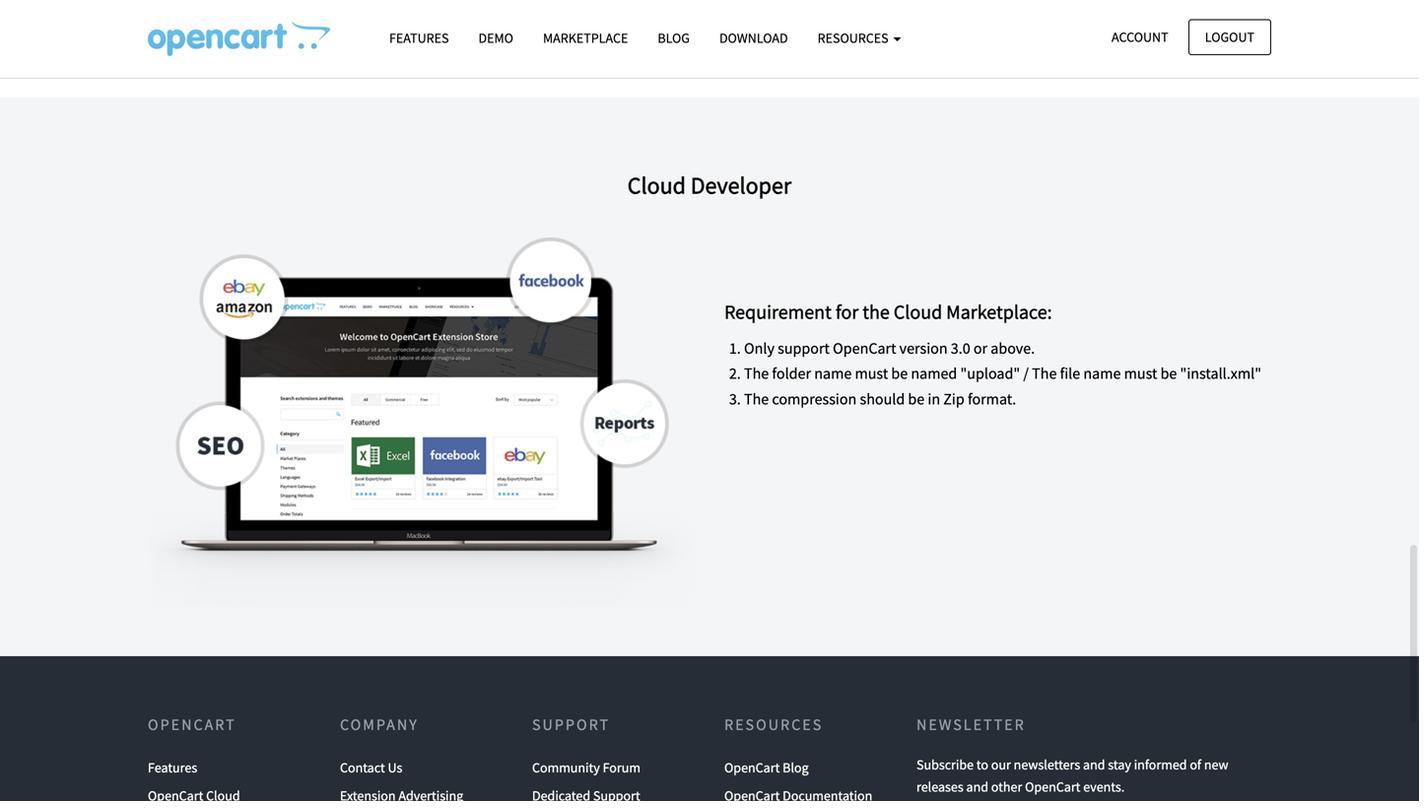 Task type: locate. For each thing, give the bounding box(es) containing it.
features link
[[375, 21, 464, 55], [148, 754, 197, 782]]

version
[[900, 339, 948, 358]]

requirement for the cloud marketplace:
[[724, 300, 1052, 324]]

0 horizontal spatial blog
[[658, 29, 690, 47]]

1 vertical spatial features link
[[148, 754, 197, 782]]

6
[[789, 13, 797, 33]]

resources link
[[803, 21, 916, 55]]

file
[[1060, 364, 1080, 384]]

must up should
[[855, 364, 888, 384]]

account link
[[1095, 19, 1185, 55]]

other
[[991, 778, 1022, 796]]

0 horizontal spatial name
[[814, 364, 852, 384]]

the
[[737, 13, 759, 33], [870, 13, 892, 33], [863, 300, 890, 324]]

name right file
[[1084, 364, 1121, 384]]

support
[[532, 715, 610, 735]]

the right on
[[737, 13, 759, 33]]

the right for
[[863, 300, 890, 324]]

and up events.
[[1083, 756, 1105, 774]]

marketplace:
[[946, 300, 1052, 324]]

0 horizontal spatial cloud
[[628, 171, 686, 200]]

1 vertical spatial and
[[966, 778, 989, 796]]

name
[[814, 364, 852, 384], [1084, 364, 1121, 384]]

resources right 6
[[818, 29, 891, 47]]

us
[[388, 759, 402, 777]]

subscribe
[[917, 756, 974, 774]]

of right "months"
[[854, 13, 867, 33]]

0 vertical spatial cloud
[[628, 171, 686, 200]]

1 horizontal spatial cloud
[[894, 300, 942, 324]]

be up should
[[891, 364, 908, 384]]

the
[[428, 13, 453, 33], [744, 364, 769, 384], [1032, 364, 1057, 384], [744, 389, 769, 409]]

forum
[[603, 759, 641, 777]]

1 vertical spatial of
[[1190, 756, 1202, 774]]

of inside subscribe to our newsletters and stay informed of new releases and other opencart events.
[[1190, 756, 1202, 774]]

must right file
[[1124, 364, 1158, 384]]

in
[[928, 389, 940, 409]]

will
[[568, 13, 592, 33]]

0 horizontal spatial features link
[[148, 754, 197, 782]]

blog
[[658, 29, 690, 47], [783, 759, 809, 777]]

resources up opencart blog at the right of the page
[[724, 715, 823, 735]]

resources
[[818, 29, 891, 47], [724, 715, 823, 735]]

2 must from the left
[[1124, 364, 1158, 384]]

logout
[[1205, 28, 1255, 46]]

above.
[[991, 339, 1035, 358]]

1 horizontal spatial features link
[[375, 21, 464, 55]]

1 horizontal spatial name
[[1084, 364, 1121, 384]]

cloud left 'developer'
[[628, 171, 686, 200]]

rate
[[539, 13, 565, 33]]

only support opencart version 3.0 or above. the folder name must be named "upload" / the file name must be "install.xml" the compression should be in zip format.
[[744, 339, 1262, 409]]

and
[[1083, 756, 1105, 774], [966, 778, 989, 796]]

0 vertical spatial of
[[854, 13, 867, 33]]

1 horizontal spatial and
[[1083, 756, 1105, 774]]

folder
[[772, 364, 811, 384]]

of left new
[[1190, 756, 1202, 774]]

0 horizontal spatial must
[[855, 364, 888, 384]]

1 horizontal spatial blog
[[783, 759, 809, 777]]

marketplace for third-party extensions image
[[148, 237, 695, 607]]

and down to
[[966, 778, 989, 796]]

marketplace
[[543, 29, 628, 47]]

0 vertical spatial features link
[[375, 21, 464, 55]]

1 vertical spatial blog
[[783, 759, 809, 777]]

cloud up version
[[894, 300, 942, 324]]

community
[[532, 759, 600, 777]]

0 horizontal spatial of
[[854, 13, 867, 33]]

be
[[891, 364, 908, 384], [1161, 364, 1177, 384], [908, 389, 925, 409]]

opencart
[[833, 339, 896, 358], [148, 715, 236, 735], [724, 759, 780, 777], [1025, 778, 1081, 796]]

sales.
[[954, 13, 991, 33]]

download
[[719, 29, 788, 47]]

1 vertical spatial features
[[148, 759, 197, 777]]

0 horizontal spatial and
[[966, 778, 989, 796]]

company
[[340, 715, 419, 735]]

features
[[389, 29, 449, 47], [148, 759, 197, 777]]

1 horizontal spatial features
[[389, 29, 449, 47]]

cloud
[[628, 171, 686, 200], [894, 300, 942, 324]]

community forum
[[532, 759, 641, 777]]

/
[[1023, 364, 1029, 384]]

"upload"
[[961, 364, 1020, 384]]

or
[[974, 339, 988, 358]]

of
[[854, 13, 867, 33], [1190, 756, 1202, 774]]

1 horizontal spatial of
[[1190, 756, 1202, 774]]

3.0
[[951, 339, 971, 358]]

to
[[977, 756, 989, 774]]

be left "install.xml"
[[1161, 364, 1177, 384]]

must
[[855, 364, 888, 384], [1124, 364, 1158, 384]]

the left 'monthly'
[[870, 13, 892, 33]]

should
[[860, 389, 905, 409]]

be left in
[[908, 389, 925, 409]]

demo
[[479, 29, 513, 47]]

requirement
[[724, 300, 832, 324]]

0 horizontal spatial features
[[148, 759, 197, 777]]

on
[[717, 13, 734, 33]]

cloud developer
[[628, 171, 792, 200]]

name up compression
[[814, 364, 852, 384]]

0 vertical spatial blog
[[658, 29, 690, 47]]

1 horizontal spatial must
[[1124, 364, 1158, 384]]

opencart blog link
[[724, 754, 809, 782]]



Task type: describe. For each thing, give the bounding box(es) containing it.
contact us
[[340, 759, 402, 777]]

newsletter
[[917, 715, 1026, 735]]

"install.xml"
[[1180, 364, 1262, 384]]

depends
[[657, 13, 714, 33]]

opencart inside 'only support opencart version 3.0 or above. the folder name must be named "upload" / the file name must be "install.xml" the compression should be in zip format.'
[[833, 339, 896, 358]]

logout link
[[1188, 19, 1272, 55]]

stay
[[1108, 756, 1131, 774]]

releases
[[917, 778, 964, 796]]

compression
[[772, 389, 857, 409]]

1 vertical spatial cloud
[[894, 300, 942, 324]]

support
[[778, 339, 830, 358]]

for
[[836, 300, 859, 324]]

zip
[[944, 389, 965, 409]]

commission
[[456, 13, 536, 33]]

contact us link
[[340, 754, 402, 782]]

opencart blog
[[724, 759, 809, 777]]

our
[[991, 756, 1011, 774]]

community forum link
[[532, 754, 641, 782]]

marketplace link
[[528, 21, 643, 55]]

contact
[[340, 759, 385, 777]]

1 must from the left
[[855, 364, 888, 384]]

download link
[[705, 21, 803, 55]]

developer
[[691, 171, 792, 200]]

how to be a seller of opencart? image
[[148, 21, 330, 56]]

months
[[800, 13, 851, 33]]

1 vertical spatial resources
[[724, 715, 823, 735]]

2 name from the left
[[1084, 364, 1121, 384]]

last
[[762, 13, 786, 33]]

newsletters
[[1014, 756, 1081, 774]]

decrease
[[595, 13, 654, 33]]

1 name from the left
[[814, 364, 852, 384]]

0 vertical spatial features
[[389, 29, 449, 47]]

informed
[[1134, 756, 1187, 774]]

monthly
[[895, 13, 951, 33]]

format.
[[968, 389, 1016, 409]]

events.
[[1083, 778, 1125, 796]]

demo link
[[464, 21, 528, 55]]

0 vertical spatial and
[[1083, 756, 1105, 774]]

blog link
[[643, 21, 705, 55]]

0 vertical spatial resources
[[818, 29, 891, 47]]

opencart inside subscribe to our newsletters and stay informed of new releases and other opencart events.
[[1025, 778, 1081, 796]]

account
[[1112, 28, 1169, 46]]

new
[[1204, 756, 1229, 774]]

subscribe to our newsletters and stay informed of new releases and other opencart events.
[[917, 756, 1229, 796]]

only
[[744, 339, 775, 358]]

the commission rate will decrease depends on the last 6 months of the monthly sales.
[[428, 13, 991, 33]]

named
[[911, 364, 957, 384]]



Task type: vqa. For each thing, say whether or not it's contained in the screenshot.
the bottommost Resources
yes



